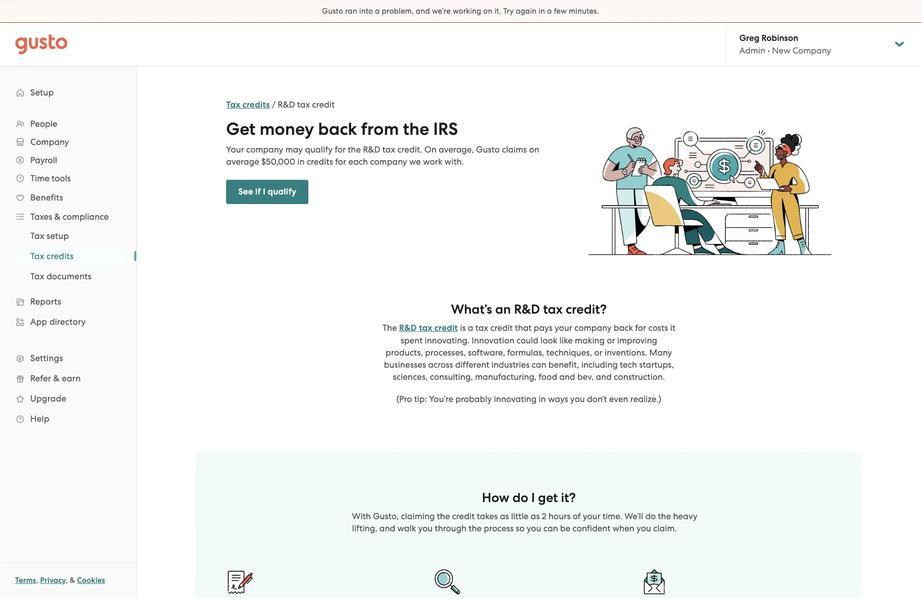 Task type: locate. For each thing, give the bounding box(es) containing it.
lifting,
[[352, 523, 378, 533]]

r&d right /
[[278, 100, 295, 110]]

0 horizontal spatial do
[[513, 490, 529, 506]]

1 vertical spatial i
[[532, 490, 535, 506]]

see if i qualify
[[238, 186, 297, 197]]

setup link
[[10, 83, 126, 102]]

app directory link
[[10, 313, 126, 331]]

0 vertical spatial back
[[318, 119, 357, 139]]

your
[[555, 323, 573, 333], [583, 511, 601, 521]]

on left "it."
[[484, 7, 493, 16]]

& right 'taxes'
[[54, 212, 61, 222]]

company button
[[10, 133, 126, 151]]

for up improving
[[636, 323, 647, 333]]

company down people
[[30, 137, 69, 147]]

tax up innovation
[[476, 323, 489, 333]]

,
[[36, 576, 38, 585], [66, 576, 68, 585]]

do inside with gusto, claiming the credit takes as little as 2 hours of your time. we'll do the heavy lifting, and walk you through the process so you can be confident when you claim.
[[646, 511, 656, 521]]

2 vertical spatial credits
[[47, 251, 74, 261]]

tax documents
[[30, 271, 92, 281]]

or up inventions.
[[607, 335, 616, 345]]

credit up innovation
[[491, 323, 513, 333]]

company for get
[[246, 144, 284, 155]]

1 vertical spatial qualify
[[268, 186, 297, 197]]

and inside with gusto, claiming the credit takes as little as 2 hours of your time. we'll do the heavy lifting, and walk you through the process so you can be confident when you claim.
[[380, 523, 396, 533]]

& for compliance
[[54, 212, 61, 222]]

0 horizontal spatial credits
[[47, 251, 74, 261]]

or
[[607, 335, 616, 345], [595, 348, 603, 358]]

1 vertical spatial gusto
[[476, 144, 500, 155]]

tax for tax credits / r&d tax credit
[[226, 100, 241, 110]]

tax up money
[[297, 100, 310, 110]]

1 horizontal spatial company
[[793, 45, 832, 56]]

do right we'll
[[646, 511, 656, 521]]

1 vertical spatial can
[[544, 523, 559, 533]]

0 vertical spatial company
[[793, 45, 832, 56]]

credits for tax credits
[[47, 251, 74, 261]]

company right new
[[793, 45, 832, 56]]

1 vertical spatial back
[[614, 323, 634, 333]]

company inside is a tax credit that pays your company back for costs it spent innovating. innovation could look like making or improving products, processes, software, formulas, techniques, or inventions. many businesses across different industries can benefit, including tech startups, sciences, consulting, manufacturing, food and bev, and construction.
[[575, 323, 612, 333]]

back up each in the top left of the page
[[318, 119, 357, 139]]

1 horizontal spatial or
[[607, 335, 616, 345]]

when
[[613, 523, 635, 533]]

1 vertical spatial on
[[529, 144, 540, 155]]

a right into
[[375, 7, 380, 16]]

we'll
[[625, 511, 644, 521]]

your
[[226, 144, 244, 155]]

gusto left ran
[[322, 7, 344, 16]]

average,
[[439, 144, 474, 155]]

0 horizontal spatial your
[[555, 323, 573, 333]]

r&d up spent
[[399, 323, 417, 333]]

a left few
[[548, 7, 552, 16]]

0 vertical spatial your
[[555, 323, 573, 333]]

1 horizontal spatial ,
[[66, 576, 68, 585]]

tax up get
[[226, 100, 241, 110]]

credit inside is a tax credit that pays your company back for costs it spent innovating. innovation could look like making or improving products, processes, software, formulas, techniques, or inventions. many businesses across different industries can benefit, including tech startups, sciences, consulting, manufacturing, food and bev, and construction.
[[491, 323, 513, 333]]

r&d
[[278, 100, 295, 110], [363, 144, 381, 155], [514, 302, 541, 317], [399, 323, 417, 333]]

process
[[484, 523, 514, 533]]

settings
[[30, 353, 63, 363]]

0 horizontal spatial ,
[[36, 576, 38, 585]]

r&d up each in the top left of the page
[[363, 144, 381, 155]]

credit?
[[566, 302, 607, 317]]

, left privacy link
[[36, 576, 38, 585]]

do up little
[[513, 490, 529, 506]]

qualify inside get money back from the irs your company may qualify for the r&d tax credit. on average, gusto claims on average $50,000 in credits for each company we work with.
[[305, 144, 333, 155]]

you right so
[[527, 523, 542, 533]]

you left don't
[[571, 394, 585, 404]]

1 vertical spatial in
[[298, 157, 305, 167]]

tax
[[297, 100, 310, 110], [383, 144, 396, 155], [544, 302, 563, 317], [419, 323, 433, 333], [476, 323, 489, 333]]

company down credit.
[[370, 157, 408, 167]]

/
[[272, 100, 276, 110]]

payroll
[[30, 155, 57, 165]]

1 vertical spatial do
[[646, 511, 656, 521]]

r&d inside get money back from the irs your company may qualify for the r&d tax credit. on average, gusto claims on average $50,000 in credits for each company we work with.
[[363, 144, 381, 155]]

1 horizontal spatial back
[[614, 323, 634, 333]]

1 horizontal spatial gusto
[[476, 144, 500, 155]]

qualify
[[305, 144, 333, 155], [268, 186, 297, 197]]

1 list from the top
[[0, 115, 136, 429]]

2 list from the top
[[0, 226, 136, 286]]

i for if
[[263, 186, 266, 197]]

refer & earn
[[30, 373, 81, 383]]

i for do
[[532, 490, 535, 506]]

0 horizontal spatial tax credits link
[[18, 247, 126, 265]]

1 horizontal spatial your
[[583, 511, 601, 521]]

tax setup
[[30, 231, 69, 241]]

tax documents link
[[18, 267, 126, 285]]

can up food
[[532, 360, 547, 370]]

hours
[[549, 511, 571, 521]]

2 vertical spatial &
[[70, 576, 75, 585]]

in down may
[[298, 157, 305, 167]]

as
[[500, 511, 509, 521], [531, 511, 540, 521]]

an
[[496, 302, 511, 317]]

help link
[[10, 410, 126, 428]]

as left 2
[[531, 511, 540, 521]]

0 horizontal spatial gusto
[[322, 7, 344, 16]]

tax inside get money back from the irs your company may qualify for the r&d tax credit. on average, gusto claims on average $50,000 in credits for each company we work with.
[[383, 144, 396, 155]]

reports
[[30, 297, 61, 307]]

tax credits link up get
[[226, 100, 270, 110]]

2 horizontal spatial company
[[575, 323, 612, 333]]

privacy link
[[40, 576, 66, 585]]

through
[[435, 523, 467, 533]]

2 vertical spatial company
[[575, 323, 612, 333]]

your up confident
[[583, 511, 601, 521]]

get
[[226, 119, 256, 139]]

& left earn
[[53, 373, 60, 383]]

innovating.
[[425, 335, 470, 345]]

0 horizontal spatial or
[[595, 348, 603, 358]]

tax credits / r&d tax credit
[[226, 100, 335, 110]]

company for is
[[575, 323, 612, 333]]

for right may
[[335, 144, 346, 155]]

irs
[[434, 119, 458, 139]]

& inside dropdown button
[[54, 212, 61, 222]]

0 horizontal spatial as
[[500, 511, 509, 521]]

1 vertical spatial credits
[[307, 157, 333, 167]]

tax down tax credits
[[30, 271, 44, 281]]

0 horizontal spatial company
[[30, 137, 69, 147]]

tax inside is a tax credit that pays your company back for costs it spent innovating. innovation could look like making or improving products, processes, software, formulas, techniques, or inventions. many businesses across different industries can benefit, including tech startups, sciences, consulting, manufacturing, food and bev, and construction.
[[476, 323, 489, 333]]

gusto ran into a problem, and we're working on it. try again in a few minutes.
[[322, 7, 600, 16]]

tax credits link down tax setup link
[[18, 247, 126, 265]]

ways
[[549, 394, 569, 404]]

1 vertical spatial &
[[53, 373, 60, 383]]

tip:
[[415, 394, 427, 404]]

list containing tax setup
[[0, 226, 136, 286]]

1 horizontal spatial company
[[370, 157, 408, 167]]

r&d tax credit link
[[399, 323, 458, 333]]

back up improving
[[614, 323, 634, 333]]

on right claims
[[529, 144, 540, 155]]

0 horizontal spatial company
[[246, 144, 284, 155]]

of
[[573, 511, 581, 521]]

1 horizontal spatial qualify
[[305, 144, 333, 155]]

your up the like
[[555, 323, 573, 333]]

in left the ways
[[539, 394, 546, 404]]

credit up money
[[312, 100, 335, 110]]

if
[[255, 186, 261, 197]]

many
[[650, 348, 673, 358]]

company up making
[[575, 323, 612, 333]]

credits up tax documents
[[47, 251, 74, 261]]

r&d up that
[[514, 302, 541, 317]]

tax inside "link"
[[30, 271, 44, 281]]

tax down 'taxes'
[[30, 231, 44, 241]]

benefits
[[30, 192, 63, 203]]

0 horizontal spatial qualify
[[268, 186, 297, 197]]

1 horizontal spatial a
[[468, 323, 474, 333]]

i
[[263, 186, 266, 197], [532, 490, 535, 506]]

tax left credit.
[[383, 144, 396, 155]]

and
[[416, 7, 430, 16], [560, 372, 576, 382], [596, 372, 612, 382], [380, 523, 396, 533]]

tax for tax setup
[[30, 231, 44, 241]]

2 horizontal spatial credits
[[307, 157, 333, 167]]

refer
[[30, 373, 51, 383]]

i inside button
[[263, 186, 266, 197]]

admin
[[740, 45, 766, 56]]

1 vertical spatial company
[[30, 137, 69, 147]]

i right if
[[263, 186, 266, 197]]

0 vertical spatial i
[[263, 186, 266, 197]]

1 horizontal spatial on
[[529, 144, 540, 155]]

0 vertical spatial gusto
[[322, 7, 344, 16]]

can down 2
[[544, 523, 559, 533]]

for
[[335, 144, 346, 155], [335, 157, 347, 167], [636, 323, 647, 333]]

1 horizontal spatial tax credits link
[[226, 100, 270, 110]]

credits inside get money back from the irs your company may qualify for the r&d tax credit. on average, gusto claims on average $50,000 in credits for each company we work with.
[[307, 157, 333, 167]]

credit
[[312, 100, 335, 110], [435, 323, 458, 333], [491, 323, 513, 333], [452, 511, 475, 521]]

1 horizontal spatial i
[[532, 490, 535, 506]]

tax credits
[[30, 251, 74, 261]]

tax down tax setup
[[30, 251, 44, 261]]

tax credits link
[[226, 100, 270, 110], [18, 247, 126, 265]]

0 vertical spatial credits
[[243, 100, 270, 110]]

startups,
[[640, 360, 675, 370]]

tax
[[226, 100, 241, 110], [30, 231, 44, 241], [30, 251, 44, 261], [30, 271, 44, 281]]

with
[[352, 511, 371, 521]]

0 vertical spatial on
[[484, 7, 493, 16]]

2 vertical spatial for
[[636, 323, 647, 333]]

0 vertical spatial &
[[54, 212, 61, 222]]

0 horizontal spatial i
[[263, 186, 266, 197]]

qualify right if
[[268, 186, 297, 197]]

taxes & compliance
[[30, 212, 109, 222]]

$50,000
[[262, 157, 296, 167]]

and down benefit,
[[560, 372, 576, 382]]

formulas,
[[508, 348, 545, 358]]

& for earn
[[53, 373, 60, 383]]

, left cookies
[[66, 576, 68, 585]]

tax up spent
[[419, 323, 433, 333]]

or up 'including'
[[595, 348, 603, 358]]

0 vertical spatial company
[[246, 144, 284, 155]]

a
[[375, 7, 380, 16], [548, 7, 552, 16], [468, 323, 474, 333]]

1 vertical spatial tax credits link
[[18, 247, 126, 265]]

techniques,
[[547, 348, 593, 358]]

& left cookies
[[70, 576, 75, 585]]

0 horizontal spatial on
[[484, 7, 493, 16]]

try
[[504, 7, 514, 16]]

credits left /
[[243, 100, 270, 110]]

0 horizontal spatial back
[[318, 119, 357, 139]]

a right 'is'
[[468, 323, 474, 333]]

&
[[54, 212, 61, 222], [53, 373, 60, 383], [70, 576, 75, 585]]

work
[[423, 157, 443, 167]]

for left each in the top left of the page
[[335, 157, 347, 167]]

time tools
[[30, 173, 71, 183]]

qualify right may
[[305, 144, 333, 155]]

credits for tax credits / r&d tax credit
[[243, 100, 270, 110]]

0 vertical spatial can
[[532, 360, 547, 370]]

1 horizontal spatial credits
[[243, 100, 270, 110]]

even
[[610, 394, 629, 404]]

credit up through
[[452, 511, 475, 521]]

credits left each in the top left of the page
[[307, 157, 333, 167]]

i left get
[[532, 490, 535, 506]]

payroll button
[[10, 151, 126, 169]]

in
[[539, 7, 546, 16], [298, 157, 305, 167], [539, 394, 546, 404]]

credits inside "gusto navigation" element
[[47, 251, 74, 261]]

as up the process
[[500, 511, 509, 521]]

average
[[226, 157, 259, 167]]

that
[[515, 323, 532, 333]]

and down gusto,
[[380, 523, 396, 533]]

1 horizontal spatial do
[[646, 511, 656, 521]]

the up each in the top left of the page
[[348, 144, 361, 155]]

minutes.
[[569, 7, 600, 16]]

people button
[[10, 115, 126, 133]]

terms , privacy , & cookies
[[15, 576, 105, 585]]

in right again at the top right of page
[[539, 7, 546, 16]]

1 horizontal spatial as
[[531, 511, 540, 521]]

on inside get money back from the irs your company may qualify for the r&d tax credit. on average, gusto claims on average $50,000 in credits for each company we work with.
[[529, 144, 540, 155]]

different
[[456, 360, 490, 370]]

company up $50,000
[[246, 144, 284, 155]]

1 as from the left
[[500, 511, 509, 521]]

spent
[[401, 335, 423, 345]]

sciences,
[[393, 372, 428, 382]]

company
[[793, 45, 832, 56], [30, 137, 69, 147]]

0 vertical spatial qualify
[[305, 144, 333, 155]]

1 vertical spatial your
[[583, 511, 601, 521]]

company inside greg robinson admin • new company
[[793, 45, 832, 56]]

documents
[[47, 271, 92, 281]]

list
[[0, 115, 136, 429], [0, 226, 136, 286]]

software,
[[468, 348, 506, 358]]

gusto left claims
[[476, 144, 500, 155]]



Task type: describe. For each thing, give the bounding box(es) containing it.
could
[[517, 335, 539, 345]]

little
[[512, 511, 529, 521]]

get money back from the irs your company may qualify for the r&d tax credit. on average, gusto claims on average $50,000 in credits for each company we work with.
[[226, 119, 540, 167]]

confident
[[573, 523, 611, 533]]

greg robinson admin • new company
[[740, 33, 832, 56]]

credit inside tax credits / r&d tax credit
[[312, 100, 335, 110]]

2
[[542, 511, 547, 521]]

taxes
[[30, 212, 52, 222]]

with gusto, claiming the credit takes as little as 2 hours of your time. we'll do the heavy lifting, and walk you through the process so you can be confident when you claim.
[[352, 511, 698, 533]]

it.
[[495, 7, 502, 16]]

(pro
[[397, 394, 412, 404]]

it
[[671, 323, 676, 333]]

pays
[[534, 323, 553, 333]]

privacy
[[40, 576, 66, 585]]

2 horizontal spatial a
[[548, 7, 552, 16]]

1 vertical spatial company
[[370, 157, 408, 167]]

0 vertical spatial for
[[335, 144, 346, 155]]

your inside with gusto, claiming the credit takes as little as 2 hours of your time. we'll do the heavy lifting, and walk you through the process so you can be confident when you claim.
[[583, 511, 601, 521]]

time tools button
[[10, 169, 126, 187]]

credit inside with gusto, claiming the credit takes as little as 2 hours of your time. we'll do the heavy lifting, and walk you through the process so you can be confident when you claim.
[[452, 511, 475, 521]]

you're
[[430, 394, 454, 404]]

the up credit.
[[403, 119, 430, 139]]

probably
[[456, 394, 492, 404]]

r&d inside tax credits / r&d tax credit
[[278, 100, 295, 110]]

you down we'll
[[637, 523, 652, 533]]

2 as from the left
[[531, 511, 540, 521]]

reports link
[[10, 292, 126, 311]]

people
[[30, 119, 57, 129]]

how
[[482, 490, 510, 506]]

•
[[768, 45, 771, 56]]

get
[[539, 490, 558, 506]]

manufacturing,
[[475, 372, 537, 382]]

products,
[[386, 348, 423, 358]]

credit.
[[398, 144, 423, 155]]

the up claim.
[[659, 511, 672, 521]]

be
[[561, 523, 571, 533]]

your inside is a tax credit that pays your company back for costs it spent innovating. innovation could look like making or improving products, processes, software, formulas, techniques, or inventions. many businesses across different industries can benefit, including tech startups, sciences, consulting, manufacturing, food and bev, and construction.
[[555, 323, 573, 333]]

tax for tax credits
[[30, 251, 44, 261]]

app
[[30, 317, 47, 327]]

costs
[[649, 323, 669, 333]]

new
[[773, 45, 791, 56]]

the r&d tax credit
[[383, 323, 458, 333]]

can inside with gusto, claiming the credit takes as little as 2 hours of your time. we'll do the heavy lifting, and walk you through the process so you can be confident when you claim.
[[544, 523, 559, 533]]

0 vertical spatial tax credits link
[[226, 100, 270, 110]]

greg
[[740, 33, 760, 43]]

and left we're
[[416, 7, 430, 16]]

a inside is a tax credit that pays your company back for costs it spent innovating. innovation could look like making or improving products, processes, software, formulas, techniques, or inventions. many businesses across different industries can benefit, including tech startups, sciences, consulting, manufacturing, food and bev, and construction.
[[468, 323, 474, 333]]

what's
[[451, 302, 493, 317]]

inventions.
[[605, 348, 648, 358]]

1 , from the left
[[36, 576, 38, 585]]

compliance
[[63, 212, 109, 222]]

cookies
[[77, 576, 105, 585]]

industries
[[492, 360, 530, 370]]

back inside get money back from the irs your company may qualify for the r&d tax credit. on average, gusto claims on average $50,000 in credits for each company we work with.
[[318, 119, 357, 139]]

processes,
[[425, 348, 466, 358]]

company inside dropdown button
[[30, 137, 69, 147]]

for inside is a tax credit that pays your company back for costs it spent innovating. innovation could look like making or improving products, processes, software, formulas, techniques, or inventions. many businesses across different industries can benefit, including tech startups, sciences, consulting, manufacturing, food and bev, and construction.
[[636, 323, 647, 333]]

settings link
[[10, 349, 126, 367]]

credit up innovating. at bottom
[[435, 323, 458, 333]]

claim.
[[654, 523, 677, 533]]

tax up pays
[[544, 302, 563, 317]]

app directory
[[30, 317, 86, 327]]

time.
[[603, 511, 623, 521]]

can inside is a tax credit that pays your company back for costs it spent innovating. innovation could look like making or improving products, processes, software, formulas, techniques, or inventions. many businesses across different industries can benefit, including tech startups, sciences, consulting, manufacturing, food and bev, and construction.
[[532, 360, 547, 370]]

list containing people
[[0, 115, 136, 429]]

tax for tax documents
[[30, 271, 44, 281]]

working
[[453, 7, 482, 16]]

help
[[30, 414, 49, 424]]

home image
[[15, 34, 68, 54]]

innovating
[[494, 394, 537, 404]]

the up through
[[437, 511, 450, 521]]

we're
[[432, 7, 451, 16]]

we
[[410, 157, 421, 167]]

food
[[539, 372, 558, 382]]

1 vertical spatial or
[[595, 348, 603, 358]]

gusto navigation element
[[0, 66, 136, 445]]

back inside is a tax credit that pays your company back for costs it spent innovating. innovation could look like making or improving products, processes, software, formulas, techniques, or inventions. many businesses across different industries can benefit, including tech startups, sciences, consulting, manufacturing, food and bev, and construction.
[[614, 323, 634, 333]]

directory
[[49, 317, 86, 327]]

takes
[[477, 511, 498, 521]]

and down 'including'
[[596, 372, 612, 382]]

claims
[[502, 144, 527, 155]]

qualify inside button
[[268, 186, 297, 197]]

with.
[[445, 157, 464, 167]]

setup
[[47, 231, 69, 241]]

time
[[30, 173, 50, 183]]

0 vertical spatial in
[[539, 7, 546, 16]]

from
[[361, 119, 399, 139]]

improving
[[618, 335, 658, 345]]

1 vertical spatial for
[[335, 157, 347, 167]]

into
[[360, 7, 373, 16]]

construction.
[[614, 372, 666, 382]]

money
[[260, 119, 314, 139]]

may
[[286, 144, 303, 155]]

gusto,
[[373, 511, 399, 521]]

is a tax credit that pays your company back for costs it spent innovating. innovation could look like making or improving products, processes, software, formulas, techniques, or inventions. many businesses across different industries can benefit, including tech startups, sciences, consulting, manufacturing, food and bev, and construction.
[[384, 323, 676, 382]]

the down takes
[[469, 523, 482, 533]]

upgrade
[[30, 394, 66, 404]]

problem,
[[382, 7, 414, 16]]

(pro tip: you're probably innovating in ways you don't even realize.)
[[397, 394, 662, 404]]

0 vertical spatial do
[[513, 490, 529, 506]]

gusto inside get money back from the irs your company may qualify for the r&d tax credit. on average, gusto claims on average $50,000 in credits for each company we work with.
[[476, 144, 500, 155]]

across
[[428, 360, 453, 370]]

you down claiming
[[419, 523, 433, 533]]

2 , from the left
[[66, 576, 68, 585]]

terms link
[[15, 576, 36, 585]]

2 vertical spatial in
[[539, 394, 546, 404]]

0 vertical spatial or
[[607, 335, 616, 345]]

cookies button
[[77, 574, 105, 586]]

tax inside tax credits / r&d tax credit
[[297, 100, 310, 110]]

in inside get money back from the irs your company may qualify for the r&d tax credit. on average, gusto claims on average $50,000 in credits for each company we work with.
[[298, 157, 305, 167]]

earn
[[62, 373, 81, 383]]

benefits link
[[10, 188, 126, 207]]

tax setup link
[[18, 227, 126, 245]]

look
[[541, 335, 558, 345]]

what's an r&d tax credit?
[[451, 302, 607, 317]]

claiming
[[401, 511, 435, 521]]

0 horizontal spatial a
[[375, 7, 380, 16]]



Task type: vqa. For each thing, say whether or not it's contained in the screenshot.
"Package"
no



